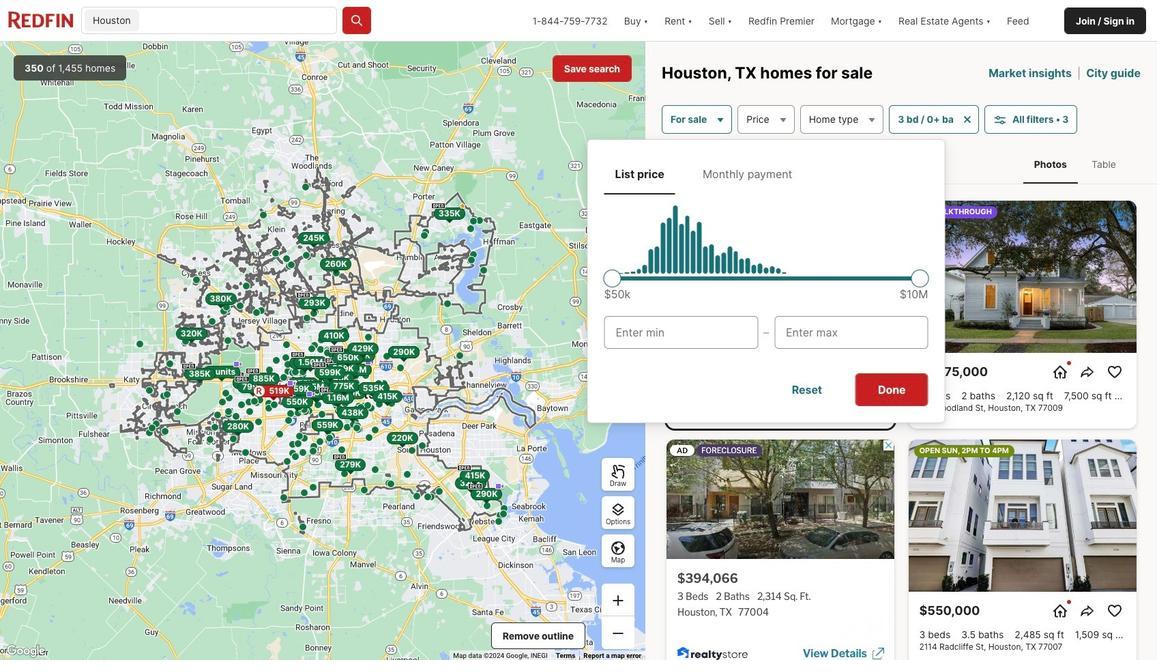 Task type: locate. For each thing, give the bounding box(es) containing it.
ad element
[[667, 440, 895, 660]]

menu
[[587, 139, 946, 423]]

0 vertical spatial share home image
[[837, 364, 854, 380]]

maximum price slider
[[912, 269, 929, 287]]

share home image left add home to favorites checkbox
[[1080, 603, 1096, 619]]

1 horizontal spatial tab
[[692, 156, 804, 192]]

0 horizontal spatial tab list
[[604, 156, 929, 194]]

tab list
[[1010, 145, 1141, 184], [604, 156, 929, 194]]

add home to favorites image for add home to favorites checkbox
[[1107, 603, 1123, 619]]

schedule a tour image
[[1052, 364, 1069, 380], [1052, 603, 1069, 619]]

1 vertical spatial share home image
[[1080, 603, 1096, 619]]

0 vertical spatial schedule a tour image
[[1052, 364, 1069, 380]]

add home to favorites checkbox down enter max text field
[[862, 361, 884, 383]]

2 add home to favorites checkbox from the left
[[1104, 361, 1126, 383]]

toggle search results table view tab
[[1081, 147, 1128, 181]]

0 horizontal spatial tab
[[604, 156, 676, 192]]

1 horizontal spatial share home image
[[1080, 603, 1096, 619]]

schedule a tour image left share home image at bottom
[[1052, 364, 1069, 380]]

0 horizontal spatial add home to favorites checkbox
[[862, 361, 884, 383]]

Add home to favorites checkbox
[[1104, 600, 1126, 622]]

map region
[[0, 42, 646, 660]]

1 vertical spatial schedule a tour image
[[1052, 603, 1069, 619]]

share home image
[[837, 364, 854, 380], [1080, 603, 1096, 619]]

add home to favorites image inside checkbox
[[1107, 603, 1123, 619]]

previous image
[[672, 269, 688, 285]]

add home to favorites image for first add home to favorites option from right
[[1107, 364, 1123, 380]]

toggle search results photos view tab
[[1024, 147, 1078, 181]]

add home to favorites checkbox right share home image at bottom
[[1104, 361, 1126, 383]]

1 horizontal spatial add home to favorites checkbox
[[1104, 361, 1126, 383]]

tab
[[604, 156, 676, 192], [692, 156, 804, 192]]

schedule a tour image left add home to favorites checkbox
[[1052, 603, 1069, 619]]

0 horizontal spatial share home image
[[837, 364, 854, 380]]

share home image
[[1080, 364, 1096, 380]]

share home image down enter max text field
[[837, 364, 854, 380]]

submit search image
[[350, 14, 364, 27]]

None search field
[[142, 8, 337, 35]]

1 add home to favorites checkbox from the left
[[862, 361, 884, 383]]

Enter max text field
[[786, 324, 917, 340]]

add home to favorites image for second add home to favorites option from the right
[[865, 364, 881, 380]]

1 horizontal spatial tab list
[[1010, 145, 1141, 184]]

Add home to favorites checkbox
[[862, 361, 884, 383], [1104, 361, 1126, 383]]

add home to favorites image
[[865, 364, 881, 380], [1107, 364, 1123, 380], [1107, 603, 1123, 619]]



Task type: describe. For each thing, give the bounding box(es) containing it.
2 schedule a tour image from the top
[[1052, 603, 1069, 619]]

share home image for second add home to favorites option from the right
[[837, 364, 854, 380]]

google image
[[3, 642, 48, 660]]

advertisement image
[[659, 434, 902, 660]]

next image
[[873, 269, 889, 285]]

1 schedule a tour image from the top
[[1052, 364, 1069, 380]]

share home image for add home to favorites checkbox
[[1080, 603, 1096, 619]]

minimum price slider
[[604, 269, 622, 287]]

2 tab from the left
[[692, 156, 804, 192]]

1 tab from the left
[[604, 156, 676, 192]]

Enter min text field
[[616, 324, 747, 340]]



Task type: vqa. For each thing, say whether or not it's contained in the screenshot.
the Google Image
yes



